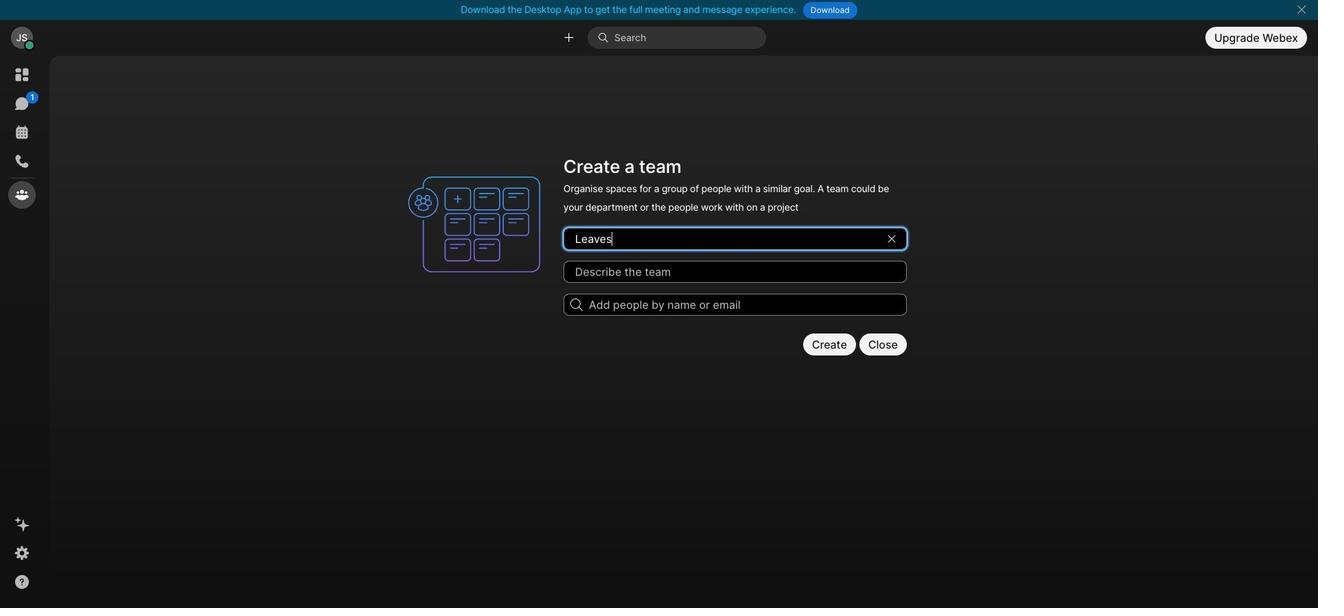 Task type: locate. For each thing, give the bounding box(es) containing it.
create a team image
[[401, 152, 555, 297]]

navigation
[[0, 56, 44, 608]]

Describe the team text field
[[564, 261, 907, 283]]

Name the team (required) text field
[[564, 228, 907, 250]]

webex tab list
[[8, 61, 38, 209]]



Task type: describe. For each thing, give the bounding box(es) containing it.
cancel_16 image
[[1296, 4, 1307, 15]]

Add people by name or email text field
[[564, 294, 907, 316]]

search_18 image
[[570, 299, 583, 311]]



